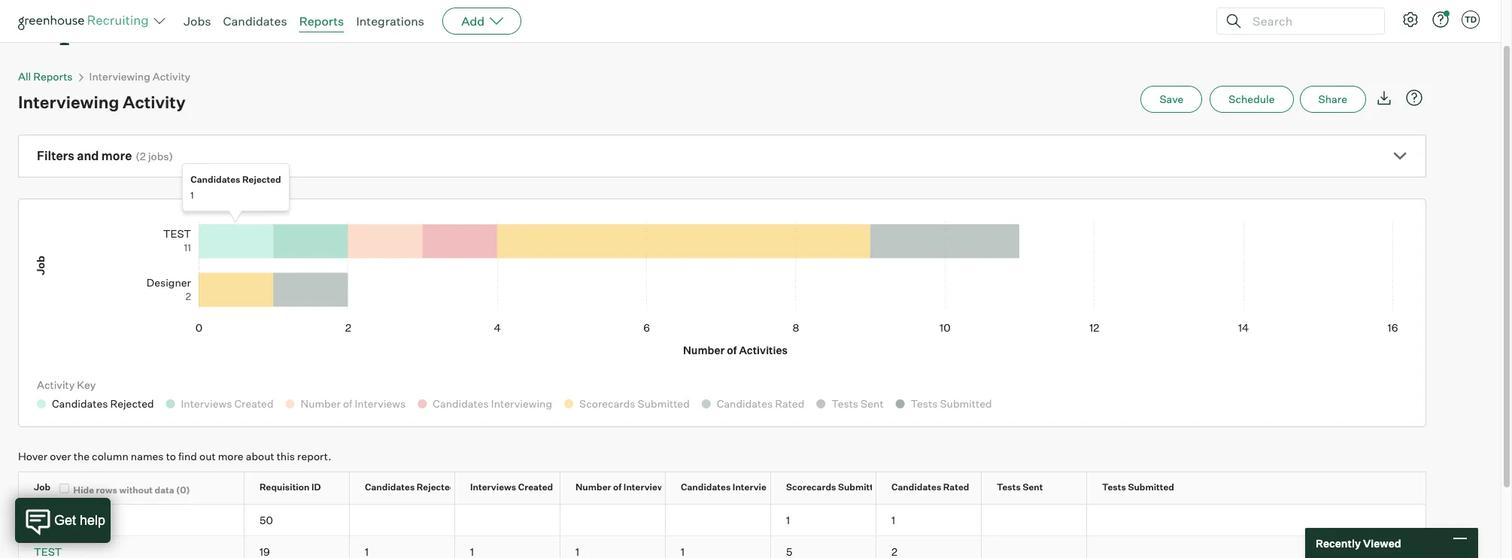 Task type: vqa. For each thing, say whether or not it's contained in the screenshot.
Candidates in "column header"
yes



Task type: describe. For each thing, give the bounding box(es) containing it.
submitted for scorecards submitted
[[838, 482, 884, 493]]

reports up all reports link
[[18, 2, 140, 47]]

this
[[277, 450, 295, 463]]

save and schedule this report to revisit it! element
[[1141, 86, 1210, 113]]

data
[[155, 485, 174, 496]]

2 row group from the top
[[19, 537, 1426, 558]]

download image
[[1375, 89, 1393, 107]]

designer
[[34, 514, 78, 527]]

column header containing job
[[19, 473, 257, 504]]

interviews inside column header
[[470, 482, 516, 493]]

names
[[131, 450, 164, 463]]

tests sent column header
[[982, 473, 1100, 504]]

interviews inside column header
[[624, 482, 670, 493]]

tests submitted column header
[[1087, 473, 1206, 504]]

number
[[576, 482, 611, 493]]

greenhouse recruiting image
[[18, 12, 153, 30]]

)
[[169, 150, 173, 163]]

td button
[[1459, 8, 1483, 32]]

without
[[119, 485, 153, 496]]

candidates for candidates
[[223, 14, 287, 29]]

2
[[140, 150, 146, 163]]

candidates for candidates rated
[[892, 482, 941, 493]]

(0)
[[176, 485, 190, 496]]

job
[[34, 482, 50, 493]]

id
[[311, 482, 321, 493]]

1 vertical spatial more
[[218, 450, 244, 463]]

(
[[136, 150, 140, 163]]

50
[[260, 514, 273, 527]]

Search text field
[[1249, 10, 1371, 32]]

none checkbox inside grid
[[59, 484, 69, 494]]

td button
[[1462, 11, 1480, 29]]

rated
[[943, 482, 969, 493]]

integrations
[[356, 14, 424, 29]]

find
[[178, 450, 197, 463]]

hide rows without data (0)
[[73, 485, 190, 496]]

activity key
[[37, 379, 96, 391]]

tests for tests sent
[[997, 482, 1021, 493]]

share button
[[1300, 86, 1366, 113]]

2 horizontal spatial 1
[[892, 514, 895, 527]]

requisition id
[[260, 482, 321, 493]]

filters
[[37, 148, 74, 163]]

candidates rejected 1
[[191, 174, 281, 201]]

interviews created column header
[[455, 473, 573, 504]]

tests submitted
[[1102, 482, 1174, 493]]

faq image
[[1405, 89, 1424, 107]]

tests sent
[[997, 482, 1043, 493]]

share
[[1319, 93, 1348, 105]]

rejected for candidates rejected 1
[[242, 174, 281, 185]]

column
[[92, 450, 128, 463]]

candidates for candidates rejected
[[365, 482, 415, 493]]

candidates interviewing
[[681, 482, 788, 493]]

configure image
[[1402, 11, 1420, 29]]

out
[[199, 450, 216, 463]]

0 vertical spatial activity
[[153, 70, 190, 83]]

report.
[[297, 450, 331, 463]]

td
[[1465, 14, 1477, 25]]

rows
[[96, 485, 117, 496]]

1 inside candidates rejected 1
[[191, 190, 194, 201]]

row for row group containing designer
[[19, 505, 1426, 536]]

scorecards submitted
[[786, 482, 884, 493]]

interviews created
[[470, 482, 553, 493]]

rejected for candidates rejected
[[417, 482, 456, 493]]

hover over the column names to find out more about this report.
[[18, 450, 331, 463]]



Task type: locate. For each thing, give the bounding box(es) containing it.
submitted
[[838, 482, 884, 493], [1128, 482, 1174, 493]]

interviews
[[470, 482, 516, 493], [624, 482, 670, 493]]

jobs
[[148, 150, 169, 163]]

tests
[[997, 482, 1021, 493], [1102, 482, 1126, 493]]

interviewing activity link
[[89, 70, 190, 83]]

all reports link
[[18, 70, 73, 83]]

recently viewed
[[1316, 537, 1401, 550]]

filters and more ( 2 jobs )
[[37, 148, 173, 163]]

recently
[[1316, 537, 1361, 550]]

all
[[18, 70, 31, 83]]

1 vertical spatial interviewing
[[18, 92, 119, 112]]

interviewing
[[89, 70, 150, 83], [18, 92, 119, 112], [733, 482, 788, 493]]

tests inside tests submitted column header
[[1102, 482, 1126, 493]]

1 vertical spatial rejected
[[417, 482, 456, 493]]

candidates for candidates interviewing
[[681, 482, 731, 493]]

schedule button
[[1210, 86, 1294, 113]]

tests right the "tests sent" column header
[[1102, 482, 1126, 493]]

candidates rated
[[892, 482, 969, 493]]

None checkbox
[[59, 484, 69, 494]]

reports
[[18, 2, 140, 47], [299, 14, 344, 29], [33, 70, 73, 83]]

requisition
[[260, 482, 310, 493]]

cell
[[350, 505, 455, 536], [455, 505, 561, 536], [561, 505, 666, 536], [666, 505, 771, 536], [982, 505, 1087, 536], [982, 537, 1087, 558], [1087, 537, 1193, 558]]

hide
[[73, 485, 94, 496]]

of
[[613, 482, 622, 493]]

more right out
[[218, 450, 244, 463]]

to
[[166, 450, 176, 463]]

row group
[[19, 505, 1426, 537], [19, 537, 1426, 558]]

schedule
[[1229, 93, 1275, 105]]

activity
[[153, 70, 190, 83], [123, 92, 185, 112], [37, 379, 75, 391]]

the
[[74, 450, 90, 463]]

save
[[1160, 93, 1184, 105]]

1 vertical spatial interviewing activity
[[18, 92, 185, 112]]

integrations link
[[356, 14, 424, 29]]

1 horizontal spatial submitted
[[1128, 482, 1174, 493]]

1 row group from the top
[[19, 505, 1426, 537]]

number of interviews
[[576, 482, 670, 493]]

jobs link
[[184, 14, 211, 29]]

requisition id column header
[[245, 473, 363, 504]]

0 vertical spatial interviewing activity
[[89, 70, 190, 83]]

0 horizontal spatial rejected
[[242, 174, 281, 185]]

2 row from the top
[[19, 505, 1426, 536]]

candidates interviewing column header
[[666, 473, 788, 504]]

2 vertical spatial row
[[19, 537, 1426, 558]]

submitted inside scorecards submitted column header
[[838, 482, 884, 493]]

interviewing activity
[[89, 70, 190, 83], [18, 92, 185, 112]]

row
[[19, 473, 1426, 504], [19, 505, 1426, 536], [19, 537, 1426, 558]]

hover
[[18, 450, 48, 463]]

1 horizontal spatial tests
[[1102, 482, 1126, 493]]

viewed
[[1363, 537, 1401, 550]]

candidates for candidates rejected 1
[[191, 174, 240, 185]]

interviews left created
[[470, 482, 516, 493]]

created
[[518, 482, 553, 493]]

tests left the sent
[[997, 482, 1021, 493]]

1 interviews from the left
[[470, 482, 516, 493]]

1 submitted from the left
[[838, 482, 884, 493]]

row containing job
[[19, 473, 1426, 504]]

rejected inside column header
[[417, 482, 456, 493]]

1 vertical spatial row
[[19, 505, 1426, 536]]

activity down jobs
[[153, 70, 190, 83]]

candidates inside column header
[[681, 482, 731, 493]]

2 tests from the left
[[1102, 482, 1126, 493]]

candidates rejected
[[365, 482, 456, 493]]

submitted for tests submitted
[[1128, 482, 1174, 493]]

activity down interviewing activity link
[[123, 92, 185, 112]]

1 vertical spatial activity
[[123, 92, 185, 112]]

1 horizontal spatial rejected
[[417, 482, 456, 493]]

3 row from the top
[[19, 537, 1426, 558]]

submitted inside tests submitted column header
[[1128, 482, 1174, 493]]

row containing designer
[[19, 505, 1426, 536]]

candidates
[[223, 14, 287, 29], [191, 174, 240, 185], [365, 482, 415, 493], [681, 482, 731, 493], [892, 482, 941, 493]]

row for grid containing designer
[[19, 473, 1426, 504]]

1 horizontal spatial interviews
[[624, 482, 670, 493]]

row for 2nd row group from the top of the grid containing designer
[[19, 537, 1426, 558]]

1 tests from the left
[[997, 482, 1021, 493]]

number of interviews column header
[[561, 473, 679, 504]]

rejected inside candidates rejected 1
[[242, 174, 281, 185]]

0 horizontal spatial submitted
[[838, 482, 884, 493]]

add
[[461, 14, 485, 29]]

key
[[77, 379, 96, 391]]

reports right candidates link
[[299, 14, 344, 29]]

interviewing inside column header
[[733, 482, 788, 493]]

2 vertical spatial activity
[[37, 379, 75, 391]]

1
[[191, 190, 194, 201], [786, 514, 790, 527], [892, 514, 895, 527]]

scorecards
[[786, 482, 836, 493]]

jobs
[[184, 14, 211, 29]]

all reports
[[18, 70, 73, 83]]

more left (
[[101, 148, 132, 163]]

2 submitted from the left
[[1128, 482, 1174, 493]]

sent
[[1023, 482, 1043, 493]]

1 horizontal spatial more
[[218, 450, 244, 463]]

0 horizontal spatial 1
[[191, 190, 194, 201]]

add button
[[443, 8, 522, 35]]

0 horizontal spatial interviews
[[470, 482, 516, 493]]

activity left key
[[37, 379, 75, 391]]

row group containing designer
[[19, 505, 1426, 537]]

candidates link
[[223, 14, 287, 29]]

over
[[50, 450, 71, 463]]

grid
[[19, 473, 1426, 558]]

tests inside the "tests sent" column header
[[997, 482, 1021, 493]]

0 horizontal spatial more
[[101, 148, 132, 163]]

1 row from the top
[[19, 473, 1426, 504]]

0 vertical spatial rejected
[[242, 174, 281, 185]]

more
[[101, 148, 132, 163], [218, 450, 244, 463]]

grid containing designer
[[19, 473, 1426, 558]]

0 vertical spatial more
[[101, 148, 132, 163]]

0 horizontal spatial tests
[[997, 482, 1021, 493]]

candidates inside candidates rejected 1
[[191, 174, 240, 185]]

rejected
[[242, 174, 281, 185], [417, 482, 456, 493]]

tests for tests submitted
[[1102, 482, 1126, 493]]

2 vertical spatial interviewing
[[733, 482, 788, 493]]

candidates rejected column header
[[350, 473, 468, 504]]

0 vertical spatial row
[[19, 473, 1426, 504]]

designer link
[[34, 514, 78, 527]]

interviews right 'of'
[[624, 482, 670, 493]]

1 horizontal spatial 1
[[786, 514, 790, 527]]

scorecards submitted column header
[[771, 473, 889, 504]]

column header
[[19, 473, 257, 504]]

reports right all
[[33, 70, 73, 83]]

candidates rated column header
[[877, 473, 995, 504]]

0 vertical spatial interviewing
[[89, 70, 150, 83]]

2 interviews from the left
[[624, 482, 670, 493]]

save button
[[1141, 86, 1203, 113]]

and
[[77, 148, 99, 163]]

about
[[246, 450, 274, 463]]

reports link
[[299, 14, 344, 29]]



